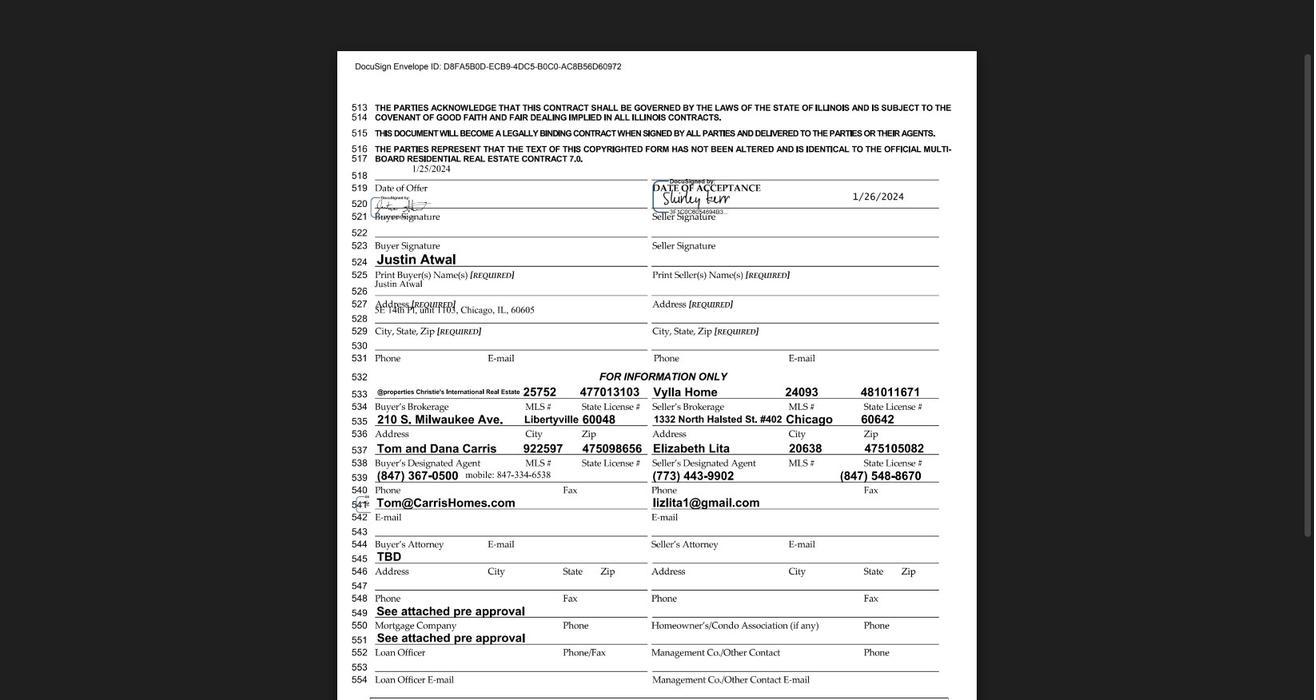 Task type: locate. For each thing, give the bounding box(es) containing it.
application
[[0, 0, 1314, 700]]

showing viewer. element
[[0, 0, 1314, 700]]

quick sharing actions image
[[1227, 25, 1233, 28]]

fit to width image
[[707, 664, 726, 683]]

document inside showing viewer. element
[[337, 51, 977, 700]]

Page is 1 text field
[[592, 667, 620, 680]]

document
[[337, 51, 977, 700]]



Task type: vqa. For each thing, say whether or not it's contained in the screenshot.
storage element
no



Task type: describe. For each thing, give the bounding box(es) containing it.
page 1 of 1 element
[[549, 656, 667, 691]]

zoom out image
[[675, 664, 694, 683]]

pdf icon image
[[18, 18, 33, 33]]

zoom in image
[[739, 664, 758, 683]]



